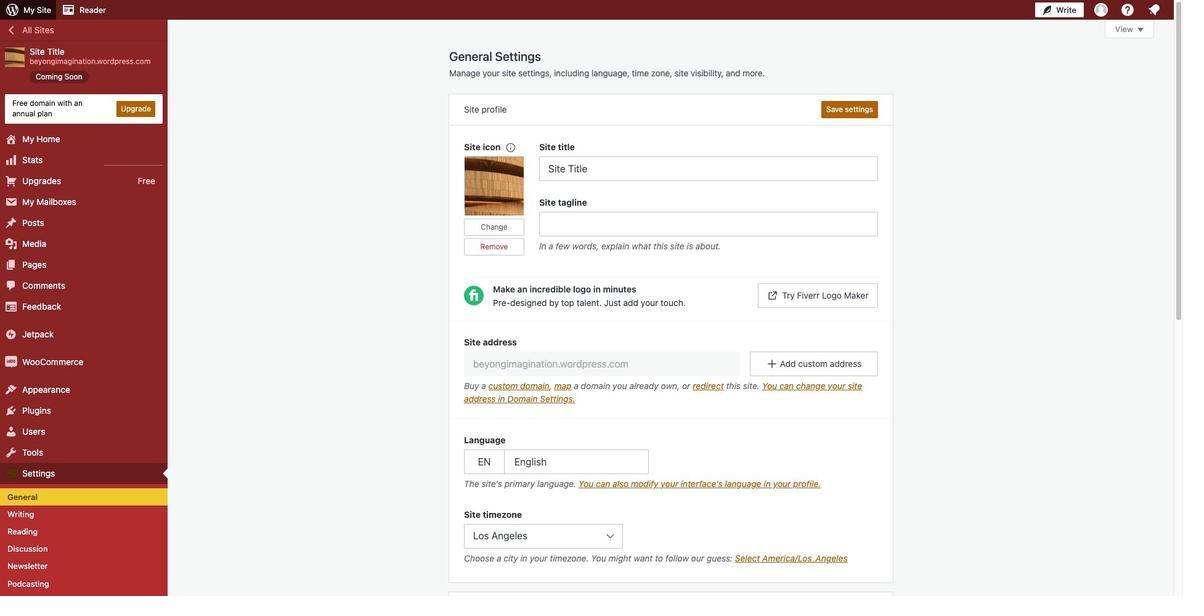 Task type: vqa. For each thing, say whether or not it's contained in the screenshot.
enough.
no



Task type: describe. For each thing, give the bounding box(es) containing it.
more information image
[[504, 141, 516, 153]]

highest hourly views 0 image
[[104, 158, 163, 166]]



Task type: locate. For each thing, give the bounding box(es) containing it.
main content
[[449, 20, 1154, 597]]

closed image
[[1138, 28, 1144, 32]]

group
[[464, 141, 539, 271], [539, 141, 878, 181], [539, 196, 878, 256], [449, 320, 893, 419], [464, 434, 878, 494], [464, 508, 878, 568]]

1 vertical spatial img image
[[5, 356, 17, 368]]

2 img image from the top
[[5, 356, 17, 368]]

img image
[[5, 328, 17, 341], [5, 356, 17, 368]]

my profile image
[[1094, 3, 1108, 17]]

fiverr small logo image
[[464, 286, 484, 306]]

None text field
[[539, 157, 878, 181], [539, 212, 878, 237], [464, 352, 740, 377], [539, 157, 878, 181], [539, 212, 878, 237], [464, 352, 740, 377]]

manage your notifications image
[[1147, 2, 1162, 17]]

1 img image from the top
[[5, 328, 17, 341]]

0 vertical spatial img image
[[5, 328, 17, 341]]

help image
[[1120, 2, 1135, 17]]



